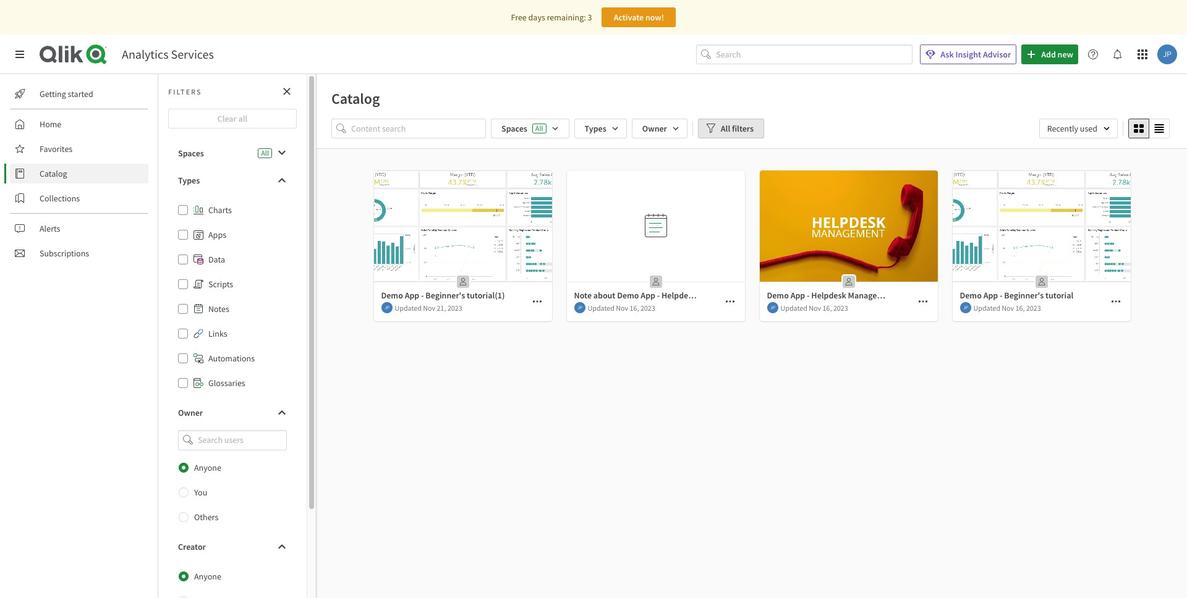 Task type: locate. For each thing, give the bounding box(es) containing it.
updated nov 16, 2023 for demo app - helpdesk management
[[781, 303, 848, 313]]

- for demo app - helpdesk management
[[807, 290, 810, 301]]

0 vertical spatial types
[[585, 123, 606, 134]]

2 horizontal spatial 16,
[[1016, 303, 1025, 313]]

updated nov 21, 2023
[[395, 303, 462, 313]]

james peterson image inside updated nov 16, 2023 link
[[574, 302, 585, 313]]

0 horizontal spatial beginner's
[[426, 290, 465, 301]]

all filters
[[721, 123, 754, 134]]

3 updated nov 16, 2023 from the left
[[973, 303, 1041, 313]]

james peterson image down demo app - helpdesk management
[[767, 302, 778, 313]]

3
[[588, 12, 592, 23]]

catalog
[[331, 89, 380, 108], [40, 168, 67, 179]]

1 app from the left
[[405, 290, 419, 301]]

catalog inside navigation pane element
[[40, 168, 67, 179]]

advisor
[[983, 49, 1011, 60]]

nov
[[423, 303, 435, 313], [616, 303, 628, 313], [809, 303, 821, 313], [1002, 303, 1014, 313]]

1 updated nov 16, 2023 from the left
[[588, 303, 655, 313]]

james peterson element
[[381, 302, 392, 313], [574, 302, 585, 313], [767, 302, 778, 313], [960, 302, 971, 313]]

anyone for creator option group
[[194, 571, 221, 582]]

1 anyone from the top
[[194, 462, 221, 473]]

1 vertical spatial owner button
[[168, 403, 297, 423]]

1 horizontal spatial app
[[791, 290, 805, 301]]

owner option group
[[168, 455, 297, 530]]

3 app from the left
[[983, 290, 998, 301]]

0 horizontal spatial owner button
[[168, 403, 297, 423]]

free
[[511, 12, 527, 23]]

qlik sense app image for management
[[760, 171, 938, 282]]

2 2023 from the left
[[640, 303, 655, 313]]

started
[[68, 88, 93, 100]]

- for demo app - beginner's tutorial
[[1000, 290, 1003, 301]]

filters region
[[317, 116, 1187, 148]]

1 2023 from the left
[[448, 303, 462, 313]]

3 demo from the left
[[960, 290, 982, 301]]

demo for demo app - beginner's tutorial(1)
[[381, 290, 403, 301]]

updated for demo app - beginner's tutorial
[[973, 303, 1000, 313]]

james peterson element left updated nov 21, 2023 at the bottom left of the page
[[381, 302, 392, 313]]

close sidebar menu image
[[15, 49, 25, 59]]

- for demo app - beginner's tutorial(1)
[[421, 290, 424, 301]]

2 anyone from the top
[[194, 571, 221, 582]]

3 2023 from the left
[[833, 303, 848, 313]]

1 horizontal spatial all
[[535, 124, 543, 133]]

james peterson element right more actions image
[[574, 302, 585, 313]]

- left helpdesk
[[807, 290, 810, 301]]

0 horizontal spatial owner
[[178, 407, 203, 419]]

0 vertical spatial anyone
[[194, 462, 221, 473]]

james peterson element inside updated nov 16, 2023 link
[[574, 302, 585, 313]]

3 personal element from the left
[[839, 272, 858, 292]]

james peterson image
[[1157, 45, 1177, 64], [960, 302, 971, 313]]

0 horizontal spatial updated nov 16, 2023
[[588, 303, 655, 313]]

0 horizontal spatial qlik sense app image
[[374, 171, 552, 282]]

helpdesk
[[811, 290, 846, 301]]

1 demo from the left
[[381, 290, 403, 301]]

anyone up the you
[[194, 462, 221, 473]]

more actions image
[[725, 297, 735, 307], [918, 297, 928, 307], [1111, 297, 1121, 307]]

2 16, from the left
[[823, 303, 832, 313]]

types for leftmost types dropdown button
[[178, 175, 200, 186]]

demo app - beginner's tutorial
[[960, 290, 1073, 301]]

nov for demo app - beginner's tutorial
[[1002, 303, 1014, 313]]

updated nov 16, 2023 for demo app - beginner's tutorial
[[973, 303, 1041, 313]]

1 qlik sense app image from the left
[[374, 171, 552, 282]]

1 vertical spatial types
[[178, 175, 200, 186]]

qlik sense app image
[[374, 171, 552, 282], [760, 171, 938, 282], [952, 171, 1130, 282]]

4 james peterson element from the left
[[960, 302, 971, 313]]

james peterson image right more actions image
[[574, 302, 585, 313]]

all
[[721, 123, 730, 134], [535, 124, 543, 133], [261, 148, 269, 158]]

owner for the leftmost owner dropdown button
[[178, 407, 203, 419]]

anyone down creator
[[194, 571, 221, 582]]

2 horizontal spatial all
[[721, 123, 730, 134]]

tutorial
[[1045, 290, 1073, 301]]

0 horizontal spatial demo
[[381, 290, 403, 301]]

1 horizontal spatial types button
[[574, 119, 627, 138]]

4 2023 from the left
[[1026, 303, 1041, 313]]

0 horizontal spatial app
[[405, 290, 419, 301]]

notes
[[208, 304, 229, 315]]

home link
[[10, 114, 148, 134]]

2 more actions image from the left
[[918, 297, 928, 307]]

anyone inside creator option group
[[194, 571, 221, 582]]

1 horizontal spatial james peterson image
[[1157, 45, 1177, 64]]

james peterson image
[[381, 302, 392, 313], [574, 302, 585, 313], [767, 302, 778, 313]]

2 james peterson image from the left
[[574, 302, 585, 313]]

- up updated nov 21, 2023 at the bottom left of the page
[[421, 290, 424, 301]]

0 horizontal spatial -
[[421, 290, 424, 301]]

1 horizontal spatial beginner's
[[1004, 290, 1044, 301]]

0 vertical spatial types button
[[574, 119, 627, 138]]

1 vertical spatial catalog
[[40, 168, 67, 179]]

0 vertical spatial james peterson image
[[1157, 45, 1177, 64]]

None field
[[168, 430, 297, 450]]

searchbar element
[[696, 44, 913, 64]]

3 16, from the left
[[1016, 303, 1025, 313]]

3 more actions image from the left
[[1111, 297, 1121, 307]]

0 horizontal spatial spaces
[[178, 148, 204, 159]]

updated nov 16, 2023
[[588, 303, 655, 313], [781, 303, 848, 313], [973, 303, 1041, 313]]

1 horizontal spatial -
[[807, 290, 810, 301]]

owner button
[[632, 119, 687, 138], [168, 403, 297, 423]]

all filters button
[[698, 119, 764, 138]]

james peterson element down demo app - beginner's tutorial
[[960, 302, 971, 313]]

anyone
[[194, 462, 221, 473], [194, 571, 221, 582]]

anyone inside owner option group
[[194, 462, 221, 473]]

2 horizontal spatial demo
[[960, 290, 982, 301]]

owner for topmost owner dropdown button
[[642, 123, 667, 134]]

demo for demo app - beginner's tutorial
[[960, 290, 982, 301]]

1 horizontal spatial updated nov 16, 2023
[[781, 303, 848, 313]]

1 vertical spatial owner
[[178, 407, 203, 419]]

analytics services element
[[122, 46, 214, 62]]

2 horizontal spatial qlik sense app image
[[952, 171, 1130, 282]]

owner inside filters region
[[642, 123, 667, 134]]

beginner's left tutorial
[[1004, 290, 1044, 301]]

favorites link
[[10, 139, 148, 159]]

2 app from the left
[[791, 290, 805, 301]]

1 vertical spatial types button
[[168, 171, 297, 190]]

all inside all filters dropdown button
[[721, 123, 730, 134]]

1 beginner's from the left
[[426, 290, 465, 301]]

2 horizontal spatial more actions image
[[1111, 297, 1121, 307]]

1 horizontal spatial types
[[585, 123, 606, 134]]

free days remaining: 3
[[511, 12, 592, 23]]

0 horizontal spatial catalog
[[40, 168, 67, 179]]

beginner's
[[426, 290, 465, 301], [1004, 290, 1044, 301]]

0 vertical spatial spaces
[[501, 123, 527, 134]]

2 qlik sense app image from the left
[[760, 171, 938, 282]]

2 james peterson element from the left
[[574, 302, 585, 313]]

2 beginner's from the left
[[1004, 290, 1044, 301]]

1 horizontal spatial owner button
[[632, 119, 687, 138]]

3 updated from the left
[[781, 303, 807, 313]]

2 - from the left
[[807, 290, 810, 301]]

creator button
[[168, 537, 297, 557]]

3 - from the left
[[1000, 290, 1003, 301]]

1 horizontal spatial more actions image
[[918, 297, 928, 307]]

1 updated from the left
[[395, 303, 422, 313]]

1 - from the left
[[421, 290, 424, 301]]

1 vertical spatial anyone
[[194, 571, 221, 582]]

0 vertical spatial owner button
[[632, 119, 687, 138]]

3 james peterson element from the left
[[767, 302, 778, 313]]

- left tutorial
[[1000, 290, 1003, 301]]

data
[[208, 254, 225, 265]]

beginner's up 21,
[[426, 290, 465, 301]]

1 james peterson element from the left
[[381, 302, 392, 313]]

1 vertical spatial spaces
[[178, 148, 204, 159]]

1 horizontal spatial demo
[[767, 290, 789, 301]]

1 personal element from the left
[[453, 272, 473, 292]]

more actions image for demo app - helpdesk management
[[918, 297, 928, 307]]

2 horizontal spatial james peterson image
[[767, 302, 778, 313]]

james peterson image left updated nov 21, 2023 at the bottom left of the page
[[381, 302, 392, 313]]

2 horizontal spatial app
[[983, 290, 998, 301]]

0 horizontal spatial types button
[[168, 171, 297, 190]]

-
[[421, 290, 424, 301], [807, 290, 810, 301], [1000, 290, 1003, 301]]

james peterson element down demo app - helpdesk management
[[767, 302, 778, 313]]

demo
[[381, 290, 403, 301], [767, 290, 789, 301], [960, 290, 982, 301]]

3 qlik sense app image from the left
[[952, 171, 1130, 282]]

2023 for demo app - beginner's tutorial
[[1026, 303, 1041, 313]]

4 nov from the left
[[1002, 303, 1014, 313]]

ask insight advisor
[[941, 49, 1011, 60]]

0 horizontal spatial 16,
[[630, 303, 639, 313]]

spaces
[[501, 123, 527, 134], [178, 148, 204, 159]]

2 nov from the left
[[616, 303, 628, 313]]

nov for demo app - helpdesk management
[[809, 303, 821, 313]]

2 updated nov 16, 2023 from the left
[[781, 303, 848, 313]]

3 james peterson image from the left
[[767, 302, 778, 313]]

personal element
[[453, 272, 473, 292], [646, 272, 666, 292], [839, 272, 858, 292], [1032, 272, 1051, 292]]

1 more actions image from the left
[[725, 297, 735, 307]]

0 horizontal spatial james peterson image
[[960, 302, 971, 313]]

updated for demo app - beginner's tutorial(1)
[[395, 303, 422, 313]]

ask
[[941, 49, 954, 60]]

more actions image inside updated nov 16, 2023 link
[[725, 297, 735, 307]]

creator option group
[[168, 564, 297, 598]]

filters
[[732, 123, 754, 134]]

updated
[[395, 303, 422, 313], [588, 303, 615, 313], [781, 303, 807, 313], [973, 303, 1000, 313]]

beginner's for tutorial
[[1004, 290, 1044, 301]]

activate now! link
[[602, 7, 676, 27]]

qlik sense app image for tutorial(1)
[[374, 171, 552, 282]]

0 vertical spatial catalog
[[331, 89, 380, 108]]

owner
[[642, 123, 667, 134], [178, 407, 203, 419]]

subscriptions
[[40, 248, 89, 259]]

3 nov from the left
[[809, 303, 821, 313]]

4 updated from the left
[[973, 303, 1000, 313]]

getting
[[40, 88, 66, 100]]

2 horizontal spatial updated nov 16, 2023
[[973, 303, 1041, 313]]

2 horizontal spatial -
[[1000, 290, 1003, 301]]

16,
[[630, 303, 639, 313], [823, 303, 832, 313], [1016, 303, 1025, 313]]

1 horizontal spatial spaces
[[501, 123, 527, 134]]

insight
[[955, 49, 981, 60]]

1 horizontal spatial 16,
[[823, 303, 832, 313]]

1 james peterson image from the left
[[381, 302, 392, 313]]

updated for demo app - helpdesk management
[[781, 303, 807, 313]]

app
[[405, 290, 419, 301], [791, 290, 805, 301], [983, 290, 998, 301]]

1 horizontal spatial owner
[[642, 123, 667, 134]]

recently used
[[1047, 123, 1097, 134]]

0 vertical spatial owner
[[642, 123, 667, 134]]

0 horizontal spatial james peterson image
[[381, 302, 392, 313]]

types inside filters region
[[585, 123, 606, 134]]

4 personal element from the left
[[1032, 272, 1051, 292]]

2023
[[448, 303, 462, 313], [640, 303, 655, 313], [833, 303, 848, 313], [1026, 303, 1041, 313]]

types button
[[574, 119, 627, 138], [168, 171, 297, 190]]

0 horizontal spatial more actions image
[[725, 297, 735, 307]]

links
[[208, 328, 227, 339]]

1 nov from the left
[[423, 303, 435, 313]]

1 horizontal spatial james peterson image
[[574, 302, 585, 313]]

qlik sense app image for tutorial
[[952, 171, 1130, 282]]

activate
[[614, 12, 644, 23]]

0 horizontal spatial types
[[178, 175, 200, 186]]

2 demo from the left
[[767, 290, 789, 301]]

1 horizontal spatial qlik sense app image
[[760, 171, 938, 282]]

types
[[585, 123, 606, 134], [178, 175, 200, 186]]

spaces inside filters region
[[501, 123, 527, 134]]



Task type: vqa. For each thing, say whether or not it's contained in the screenshot.
Mekko
no



Task type: describe. For each thing, give the bounding box(es) containing it.
personal element for demo app - beginner's tutorial(1)
[[453, 272, 473, 292]]

16, for demo app - beginner's tutorial
[[1016, 303, 1025, 313]]

catalog link
[[10, 164, 148, 184]]

add new
[[1041, 49, 1073, 60]]

app for demo app - helpdesk management
[[791, 290, 805, 301]]

charts
[[208, 205, 232, 216]]

0 horizontal spatial all
[[261, 148, 269, 158]]

james peterson image for demo app - beginner's tutorial(1)
[[381, 302, 392, 313]]

collections link
[[10, 189, 148, 208]]

2023 for demo app - beginner's tutorial(1)
[[448, 303, 462, 313]]

tutorial(1)
[[467, 290, 505, 301]]

alerts
[[40, 223, 60, 234]]

personal element for demo app - beginner's tutorial
[[1032, 272, 1051, 292]]

beginner's for tutorial(1)
[[426, 290, 465, 301]]

app for demo app - beginner's tutorial(1)
[[405, 290, 419, 301]]

21,
[[437, 303, 446, 313]]

now!
[[645, 12, 664, 23]]

creator
[[178, 541, 206, 552]]

scripts
[[208, 279, 233, 290]]

navigation pane element
[[0, 79, 158, 268]]

2 personal element from the left
[[646, 272, 666, 292]]

1 16, from the left
[[630, 303, 639, 313]]

glossaries
[[208, 378, 245, 389]]

ask insight advisor button
[[920, 45, 1017, 64]]

16, for demo app - helpdesk management
[[823, 303, 832, 313]]

add new button
[[1021, 45, 1078, 64]]

2023 for demo app - helpdesk management
[[833, 303, 848, 313]]

1 horizontal spatial catalog
[[331, 89, 380, 108]]

Content search text field
[[351, 119, 486, 139]]

services
[[171, 46, 214, 62]]

analytics services
[[122, 46, 214, 62]]

add
[[1041, 49, 1056, 60]]

you
[[194, 487, 207, 498]]

alerts link
[[10, 219, 148, 239]]

2 updated from the left
[[588, 303, 615, 313]]

collections
[[40, 193, 80, 204]]

used
[[1080, 123, 1097, 134]]

types for types dropdown button in the filters region
[[585, 123, 606, 134]]

automations
[[208, 353, 255, 364]]

favorites
[[40, 143, 72, 155]]

activate now!
[[614, 12, 664, 23]]

days
[[528, 12, 545, 23]]

1 vertical spatial james peterson image
[[960, 302, 971, 313]]

nov for demo app - beginner's tutorial(1)
[[423, 303, 435, 313]]

remaining:
[[547, 12, 586, 23]]

recently
[[1047, 123, 1078, 134]]

Search text field
[[716, 44, 913, 64]]

personal element for demo app - helpdesk management
[[839, 272, 858, 292]]

app for demo app - beginner's tutorial
[[983, 290, 998, 301]]

others
[[194, 512, 218, 523]]

james peterson element for demo app - beginner's tutorial(1)
[[381, 302, 392, 313]]

more actions image for demo app - beginner's tutorial
[[1111, 297, 1121, 307]]

demo app - beginner's tutorial(1)
[[381, 290, 505, 301]]

demo app - helpdesk management
[[767, 290, 897, 301]]

james peterson element for demo app - helpdesk management
[[767, 302, 778, 313]]

new
[[1058, 49, 1073, 60]]

switch view group
[[1128, 119, 1170, 138]]

updated nov 16, 2023 link
[[567, 171, 745, 322]]

demo for demo app - helpdesk management
[[767, 290, 789, 301]]

types button inside filters region
[[574, 119, 627, 138]]

management
[[848, 290, 897, 301]]

home
[[40, 119, 61, 130]]

Recently used field
[[1039, 119, 1118, 138]]

getting started
[[40, 88, 93, 100]]

filters
[[168, 87, 202, 96]]

Search users text field
[[195, 430, 272, 450]]

anyone for owner option group
[[194, 462, 221, 473]]

james peterson image for demo app - helpdesk management
[[767, 302, 778, 313]]

analytics
[[122, 46, 168, 62]]

more actions image
[[532, 297, 542, 307]]

apps
[[208, 229, 226, 240]]

getting started link
[[10, 84, 148, 104]]

subscriptions link
[[10, 244, 148, 263]]

james peterson element for demo app - beginner's tutorial
[[960, 302, 971, 313]]



